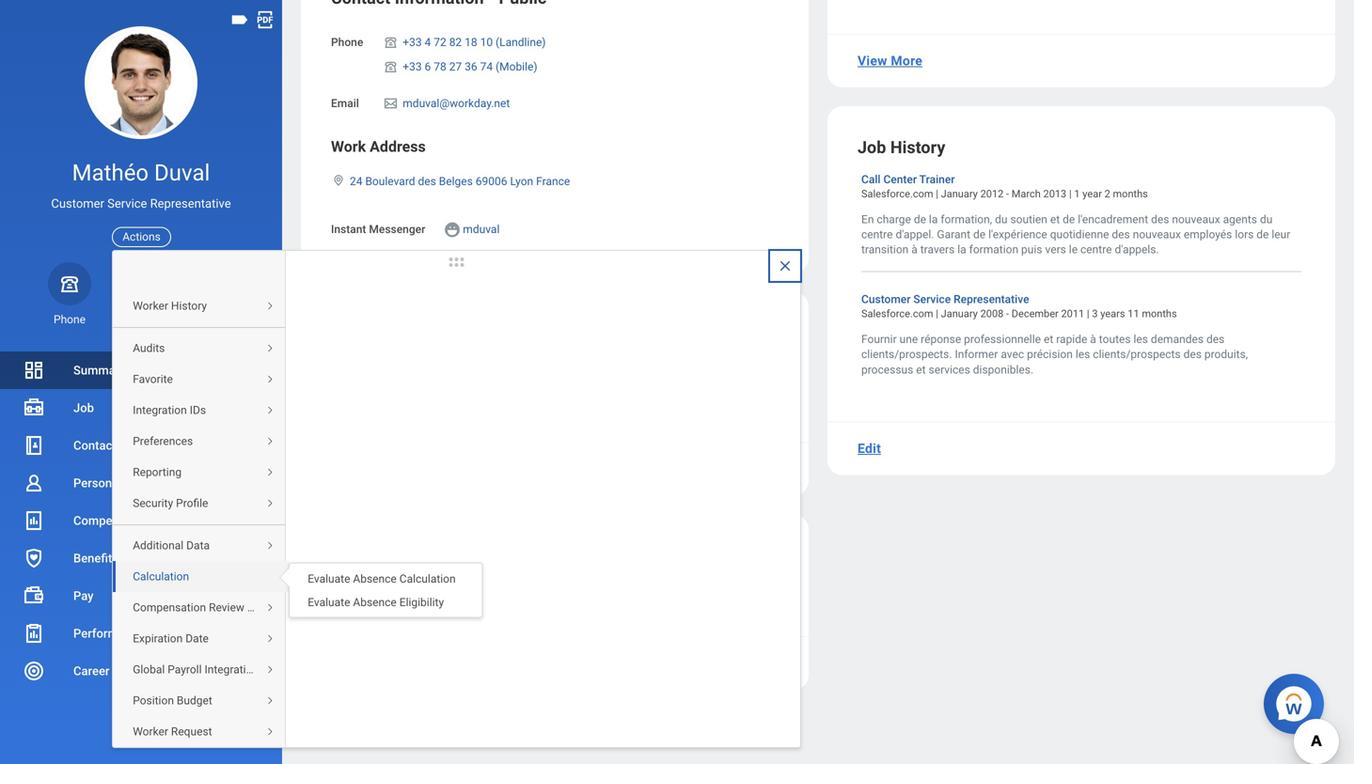 Task type: locate. For each thing, give the bounding box(es) containing it.
compensation inside menu item
[[133, 602, 206, 615]]

evaluate
[[308, 573, 350, 586], [308, 596, 350, 609]]

1 vertical spatial integration
[[204, 664, 259, 677]]

customer up fournir
[[861, 293, 911, 306]]

2008 right 2003
[[568, 593, 592, 604]]

à
[[911, 243, 918, 256], [1090, 333, 1096, 346]]

les up clients/prospects
[[1134, 333, 1148, 346]]

payroll
[[168, 664, 202, 677]]

months right 11
[[1142, 308, 1177, 320]]

career link
[[0, 653, 282, 690]]

0 horizontal spatial job
[[73, 401, 94, 415]]

instant
[[331, 223, 366, 236]]

1 vertical spatial les
[[1076, 348, 1090, 361]]

nouveaux up d'appels.
[[1133, 228, 1181, 241]]

de up the quotidienne
[[1063, 213, 1075, 226]]

la up d'appel.
[[929, 213, 938, 226]]

2012
[[980, 188, 1004, 200]]

chevron right image inside worker history menu item
[[259, 301, 281, 312]]

event
[[261, 664, 289, 677]]

edit
[[858, 441, 881, 457]]

customer service representative up réponse
[[861, 293, 1029, 306]]

+33 4 72 82 18 10 (landline) link
[[403, 32, 546, 49]]

evaluate up "mba"
[[308, 573, 350, 586]]

phone image
[[382, 35, 399, 50], [382, 59, 399, 74], [56, 272, 83, 295]]

chevron right image right the team link
[[259, 301, 281, 312]]

0 vertical spatial email
[[331, 97, 359, 110]]

les down rapide
[[1076, 348, 1090, 361]]

1 horizontal spatial du
[[1260, 213, 1273, 226]]

0 vertical spatial +33
[[403, 36, 422, 49]]

1 vertical spatial evaluate
[[308, 596, 350, 609]]

1 horizontal spatial les
[[1134, 333, 1148, 346]]

chevron right image inside preferences menu item
[[259, 437, 281, 448]]

centre
[[861, 228, 893, 241], [1080, 243, 1112, 256]]

chevron right image inside position budget menu item
[[259, 696, 281, 707]]

calculation up eligibility
[[399, 573, 456, 586]]

additional
[[133, 539, 184, 553]]

soutien
[[1010, 213, 1047, 226]]

centre down the quotidienne
[[1080, 243, 1112, 256]]

pay
[[73, 589, 94, 603]]

representative up salesforce.com   |   january 2008 - december 2011 | 3 years 11 months
[[954, 293, 1029, 306]]

lors
[[1235, 228, 1254, 241]]

0 vertical spatial absence
[[353, 573, 397, 586]]

mduval link
[[463, 219, 500, 236]]

la
[[929, 213, 938, 226], [957, 243, 966, 256]]

0 vertical spatial integration
[[133, 404, 187, 417]]

1 vertical spatial management
[[469, 593, 529, 604]]

chevron right image up 'integration ids' menu item
[[259, 375, 281, 386]]

1 +33 from the top
[[403, 36, 422, 49]]

0 horizontal spatial customer service representative
[[51, 197, 231, 211]]

email up work on the left of page
[[331, 97, 359, 110]]

customer inside customer service representative link
[[861, 293, 911, 306]]

0 horizontal spatial 2008
[[568, 593, 592, 604]]

customer service representative down "mathéo duval"
[[51, 197, 231, 211]]

- inside bordeaux école de management mba in sustainable resource management   |   2003 - 2008
[[563, 593, 566, 604]]

4 chevron right image from the top
[[259, 437, 281, 448]]

menu
[[113, 0, 290, 748], [290, 564, 482, 617]]

0 vertical spatial january
[[941, 188, 978, 200]]

0 vertical spatial phone image
[[382, 35, 399, 50]]

+33 4 72 82 18 10 (landline)
[[403, 36, 546, 49]]

1 horizontal spatial calculation
[[399, 573, 456, 586]]

mduval
[[463, 223, 500, 236]]

1 vertical spatial absence
[[353, 596, 397, 609]]

performance
[[73, 627, 145, 641]]

1 vertical spatial la
[[957, 243, 966, 256]]

security profile
[[133, 497, 208, 510]]

phone image up mail icon
[[382, 59, 399, 74]]

worker history menu item
[[113, 291, 290, 322]]

favorite menu item
[[113, 364, 290, 395]]

4 chevron right image from the top
[[259, 634, 281, 645]]

representative
[[150, 197, 231, 211], [954, 293, 1029, 306]]

0 vertical spatial -
[[1006, 188, 1009, 200]]

et down 2013
[[1050, 213, 1060, 226]]

job inside list
[[73, 401, 94, 415]]

1 vertical spatial à
[[1090, 333, 1096, 346]]

expiration date
[[133, 633, 209, 646]]

de up eligibility
[[412, 578, 424, 591]]

preferences
[[133, 435, 193, 448]]

email inside contact information - public group
[[331, 97, 359, 110]]

des up d'appels.
[[1151, 213, 1169, 226]]

chevron right image inside additional data menu item
[[259, 541, 281, 552]]

0 horizontal spatial list
[[0, 352, 282, 728]]

rapide
[[1056, 333, 1087, 346]]

position
[[133, 695, 174, 708]]

1 absence from the top
[[353, 573, 397, 586]]

2 vertical spatial -
[[563, 593, 566, 604]]

data
[[186, 539, 210, 553]]

chevron right image inside reporting menu item
[[259, 468, 281, 479]]

des up produits,
[[1206, 333, 1225, 346]]

months inside call center trainer salesforce.com   |   january 2012 - march 2013 | 1 year 2 months
[[1113, 188, 1148, 200]]

- right 2012
[[1006, 188, 1009, 200]]

et
[[1050, 213, 1060, 226], [1044, 333, 1053, 346], [916, 363, 926, 376]]

phone inside contact information - public group
[[331, 36, 363, 49]]

phone image left "4"
[[382, 35, 399, 50]]

integration up preferences
[[133, 404, 187, 417]]

salesforce.com down center
[[861, 188, 933, 200]]

1 vertical spatial salesforce.com
[[861, 308, 933, 320]]

compensation image
[[23, 510, 45, 532]]

1 horizontal spatial la
[[957, 243, 966, 256]]

phone up summary
[[54, 313, 86, 326]]

service inside navigation pane region
[[107, 197, 147, 211]]

bordeaux école de management mba in sustainable resource management   |   2003 - 2008
[[331, 578, 592, 604]]

chevron right image inside audits menu item
[[259, 344, 281, 355]]

chevron right image
[[259, 344, 281, 355], [259, 468, 281, 479], [259, 541, 281, 552], [259, 634, 281, 645], [259, 665, 281, 676], [259, 696, 281, 707], [259, 727, 281, 738]]

1 salesforce.com from the top
[[861, 188, 933, 200]]

1 vertical spatial months
[[1142, 308, 1177, 320]]

72
[[434, 36, 446, 49]]

1 vertical spatial list
[[0, 352, 282, 728]]

2008 inside bordeaux école de management mba in sustainable resource management   |   2003 - 2008
[[568, 593, 592, 604]]

0 vertical spatial service
[[107, 197, 147, 211]]

1 vertical spatial nouveaux
[[1133, 228, 1181, 241]]

0 vertical spatial nouveaux
[[1172, 213, 1220, 226]]

1 horizontal spatial customer
[[861, 293, 911, 306]]

chevron right image inside 'integration ids' menu item
[[259, 406, 281, 417]]

chevron right image inside favorite menu item
[[259, 375, 281, 386]]

months
[[1113, 188, 1148, 200], [1142, 308, 1177, 320]]

worker down position
[[133, 726, 168, 739]]

2 du from the left
[[1260, 213, 1273, 226]]

0 horizontal spatial history
[[171, 300, 207, 313]]

3 chevron right image from the top
[[259, 406, 281, 417]]

1 chevron right image from the top
[[259, 344, 281, 355]]

sustainable
[[367, 593, 420, 604]]

representative inside customer service representative link
[[954, 293, 1029, 306]]

evaluate for evaluate absence calculation
[[308, 573, 350, 586]]

1 horizontal spatial representative
[[954, 293, 1029, 306]]

1 vertical spatial customer
[[861, 293, 911, 306]]

request
[[171, 726, 212, 739]]

1 vertical spatial january
[[941, 308, 978, 320]]

0 vertical spatial months
[[1113, 188, 1148, 200]]

6 chevron right image from the top
[[259, 603, 281, 614]]

chevron right image inside the security profile menu item
[[259, 499, 281, 510]]

position budget
[[133, 695, 212, 708]]

menu containing worker history
[[113, 0, 290, 748]]

0 vertical spatial à
[[911, 243, 918, 256]]

compensation for compensation review process
[[133, 602, 206, 615]]

job up contact
[[73, 401, 94, 415]]

0 horizontal spatial les
[[1076, 348, 1090, 361]]

professionnelle
[[964, 333, 1041, 346]]

chevron right image down reporting menu item
[[259, 499, 281, 510]]

history up call center trainer "link" in the top right of the page
[[890, 138, 945, 157]]

chevron right image right ids
[[259, 406, 281, 417]]

+33 inside 'link'
[[403, 60, 422, 73]]

mathéo
[[72, 159, 149, 186]]

0 vertical spatial job
[[858, 138, 886, 157]]

salesforce.com up une
[[861, 308, 933, 320]]

1 vertical spatial job
[[73, 401, 94, 415]]

chevron right image inside expiration date menu item
[[259, 634, 281, 645]]

| inside bordeaux école de management mba in sustainable resource management   |   2003 - 2008
[[532, 593, 535, 604]]

1 vertical spatial worker
[[133, 726, 168, 739]]

0 vertical spatial evaluate
[[308, 573, 350, 586]]

email up audits
[[127, 313, 155, 326]]

team
[[198, 313, 227, 326]]

audits
[[133, 342, 165, 355]]

0 vertical spatial centre
[[861, 228, 893, 241]]

du up leur
[[1260, 213, 1273, 226]]

et up précision in the right top of the page
[[1044, 333, 1053, 346]]

24 boulevard des belges 69006 lyon france
[[350, 175, 570, 188]]

1 vertical spatial 2008
[[568, 593, 592, 604]]

du up the l'expérience on the right of page
[[995, 213, 1007, 226]]

0 horizontal spatial service
[[107, 197, 147, 211]]

integration up position budget menu item
[[204, 664, 259, 677]]

0 vertical spatial la
[[929, 213, 938, 226]]

de up d'appel.
[[914, 213, 926, 226]]

phone image up phone mathéo duval element
[[56, 272, 83, 295]]

1 vertical spatial +33
[[403, 60, 422, 73]]

transition
[[861, 243, 909, 256]]

0 vertical spatial compensation
[[73, 514, 153, 528]]

à down d'appel.
[[911, 243, 918, 256]]

0 horizontal spatial customer
[[51, 197, 104, 211]]

view more
[[858, 53, 923, 69]]

0 vertical spatial 2008
[[980, 308, 1004, 320]]

à inside the 'en charge de la formation, du soutien et de l'encadrement des nouveaux agents du centre d'appel. garant de l'expérience quotidienne des nouveaux employés lors de leur transition à travers la formation puis vers le centre d'appels.'
[[911, 243, 918, 256]]

chevron right image inside compensation review process menu item
[[259, 603, 281, 614]]

chevron right image for position budget
[[259, 696, 281, 707]]

garant
[[937, 228, 970, 241]]

duval
[[154, 159, 210, 186]]

1 vertical spatial email
[[127, 313, 155, 326]]

1 vertical spatial compensation
[[133, 602, 206, 615]]

1 horizontal spatial job
[[858, 138, 886, 157]]

personal
[[73, 476, 122, 490]]

january down customer service representative link
[[941, 308, 978, 320]]

chevron right image for favorite
[[259, 375, 281, 386]]

1 vertical spatial service
[[913, 293, 951, 306]]

chevron right image up reporting menu item
[[259, 437, 281, 448]]

0 vertical spatial customer
[[51, 197, 104, 211]]

- inside call center trainer salesforce.com   |   january 2012 - march 2013 | 1 year 2 months
[[1006, 188, 1009, 200]]

1 horizontal spatial email
[[331, 97, 359, 110]]

1 january from the top
[[941, 188, 978, 200]]

1 horizontal spatial à
[[1090, 333, 1096, 346]]

january up formation,
[[941, 188, 978, 200]]

travers
[[920, 243, 955, 256]]

fournir
[[861, 333, 897, 346]]

actions button
[[112, 227, 171, 247]]

mduval@workday.net
[[403, 97, 510, 110]]

1 horizontal spatial integration
[[204, 664, 259, 677]]

summary image
[[23, 359, 45, 382]]

compensation down personal
[[73, 514, 153, 528]]

1 evaluate from the top
[[308, 573, 350, 586]]

+33
[[403, 36, 422, 49], [403, 60, 422, 73]]

+33 left 6 on the top left of page
[[403, 60, 422, 73]]

vers
[[1045, 243, 1066, 256]]

compensation inside 'link'
[[73, 514, 153, 528]]

management up resource
[[427, 578, 494, 591]]

audits menu item
[[113, 333, 290, 364]]

representative down "duval"
[[150, 197, 231, 211]]

team mathéo duval element
[[191, 312, 234, 327]]

2 +33 from the top
[[403, 60, 422, 73]]

informer
[[955, 348, 998, 361]]

chevron right image for reporting
[[259, 468, 281, 479]]

1 vertical spatial phone
[[54, 313, 86, 326]]

nouveaux up employés
[[1172, 213, 1220, 226]]

actions
[[122, 230, 161, 244]]

absence
[[353, 573, 397, 586], [353, 596, 397, 609]]

1 vertical spatial representative
[[954, 293, 1029, 306]]

(mobile)
[[496, 60, 537, 73]]

customer service representative
[[51, 197, 231, 211], [861, 293, 1029, 306]]

1 horizontal spatial list
[[858, 0, 1305, 4]]

0 horizontal spatial à
[[911, 243, 918, 256]]

+33 for +33 6 78 27 36 74 (mobile)
[[403, 60, 422, 73]]

| left 1
[[1069, 188, 1072, 200]]

1 vertical spatial phone image
[[382, 59, 399, 74]]

2 vertical spatial phone image
[[56, 272, 83, 295]]

0 horizontal spatial email
[[127, 313, 155, 326]]

1 horizontal spatial centre
[[1080, 243, 1112, 256]]

1 horizontal spatial phone
[[331, 36, 363, 49]]

bordeaux
[[331, 578, 379, 591]]

2 chevron right image from the top
[[259, 468, 281, 479]]

compensation
[[73, 514, 153, 528], [133, 602, 206, 615]]

list
[[858, 0, 1305, 4], [0, 352, 282, 728]]

1 horizontal spatial history
[[890, 138, 945, 157]]

phone left "4"
[[331, 36, 363, 49]]

1 horizontal spatial customer service representative
[[861, 293, 1029, 306]]

centre up transition
[[861, 228, 893, 241]]

0 horizontal spatial representative
[[150, 197, 231, 211]]

2 worker from the top
[[133, 726, 168, 739]]

| left 3
[[1087, 308, 1089, 320]]

workday assistant region
[[1264, 667, 1331, 734]]

chevron right image for global payroll integration event
[[259, 665, 281, 676]]

contact information - public group
[[331, 0, 779, 243]]

service
[[107, 197, 147, 211], [913, 293, 951, 306]]

integration inside global payroll integration event "menu item"
[[204, 664, 259, 677]]

11
[[1128, 308, 1139, 320]]

items selected list
[[382, 32, 576, 78]]

call
[[861, 173, 881, 186]]

worker inside worker history menu item
[[133, 300, 168, 313]]

2 chevron right image from the top
[[259, 375, 281, 386]]

- right 2003
[[563, 593, 566, 604]]

worker up audits
[[133, 300, 168, 313]]

des down l'encadrement
[[1112, 228, 1130, 241]]

36
[[465, 60, 477, 73]]

1 vertical spatial customer service representative
[[861, 293, 1029, 306]]

work
[[331, 138, 366, 156]]

1 chevron right image from the top
[[259, 301, 281, 312]]

0 horizontal spatial calculation
[[133, 570, 189, 584]]

job up call on the top of the page
[[858, 138, 886, 157]]

worker for worker request
[[133, 726, 168, 739]]

toutes
[[1099, 333, 1131, 346]]

1 vertical spatial et
[[1044, 333, 1053, 346]]

- up professionnelle
[[1006, 308, 1009, 320]]

call center trainer salesforce.com   |   january 2012 - march 2013 | 1 year 2 months
[[861, 173, 1148, 200]]

1 horizontal spatial service
[[913, 293, 951, 306]]

customer down mathéo
[[51, 197, 104, 211]]

service down "mathéo duval"
[[107, 197, 147, 211]]

2008 up professionnelle
[[980, 308, 1004, 320]]

le
[[1069, 243, 1078, 256]]

absence up evaluate absence eligibility
[[353, 573, 397, 586]]

formation,
[[941, 213, 992, 226]]

des down demandes
[[1183, 348, 1202, 361]]

phone inside popup button
[[54, 313, 86, 326]]

chevron right image inside worker request menu item
[[259, 727, 281, 738]]

summary
[[73, 363, 126, 378]]

0 horizontal spatial la
[[929, 213, 938, 226]]

du
[[995, 213, 1007, 226], [1260, 213, 1273, 226]]

+33 left "4"
[[403, 36, 422, 49]]

des left belges
[[418, 175, 436, 188]]

0 horizontal spatial integration
[[133, 404, 187, 417]]

0 vertical spatial phone
[[331, 36, 363, 49]]

representative inside navigation pane region
[[150, 197, 231, 211]]

0 vertical spatial et
[[1050, 213, 1060, 226]]

disponibles.
[[973, 363, 1033, 376]]

5 chevron right image from the top
[[259, 665, 281, 676]]

2 absence from the top
[[353, 596, 397, 609]]

0 vertical spatial worker
[[133, 300, 168, 313]]

security profile menu item
[[113, 488, 290, 519]]

expiration date menu item
[[113, 624, 290, 655]]

months right 2
[[1113, 188, 1148, 200]]

1 vertical spatial history
[[171, 300, 207, 313]]

6 chevron right image from the top
[[259, 696, 281, 707]]

absence for calculation
[[353, 573, 397, 586]]

leur
[[1272, 228, 1290, 241]]

7 chevron right image from the top
[[259, 727, 281, 738]]

0 horizontal spatial phone
[[54, 313, 86, 326]]

management left 2003
[[469, 593, 529, 604]]

et down clients/prospects.
[[916, 363, 926, 376]]

la down garant
[[957, 243, 966, 256]]

0 vertical spatial customer service representative
[[51, 197, 231, 211]]

0 horizontal spatial du
[[995, 213, 1007, 226]]

date
[[185, 633, 209, 646]]

service up réponse
[[913, 293, 951, 306]]

worker for worker history
[[133, 300, 168, 313]]

history up team
[[171, 300, 207, 313]]

1 worker from the top
[[133, 300, 168, 313]]

0 vertical spatial salesforce.com
[[861, 188, 933, 200]]

calculation down 'additional'
[[133, 570, 189, 584]]

compensation up expiration date
[[133, 602, 206, 615]]

0 vertical spatial history
[[890, 138, 945, 157]]

worker inside worker request menu item
[[133, 726, 168, 739]]

5 chevron right image from the top
[[259, 499, 281, 510]]

| left 2003
[[532, 593, 535, 604]]

0 vertical spatial representative
[[150, 197, 231, 211]]

history inside menu item
[[171, 300, 207, 313]]

chevron right image inside global payroll integration event "menu item"
[[259, 665, 281, 676]]

précision
[[1027, 348, 1073, 361]]

3 chevron right image from the top
[[259, 541, 281, 552]]

chevron right image for expiration date
[[259, 634, 281, 645]]

chevron right image for additional data
[[259, 541, 281, 552]]

job for job history
[[858, 138, 886, 157]]

job
[[858, 138, 886, 157], [73, 401, 94, 415]]

phone image for +33 4 72 82 18 10 (landline)
[[382, 35, 399, 50]]

email
[[331, 97, 359, 110], [127, 313, 155, 326]]

à right rapide
[[1090, 333, 1096, 346]]

chevron right image right review
[[259, 603, 281, 614]]

integration
[[133, 404, 187, 417], [204, 664, 259, 677]]

evaluate left in
[[308, 596, 350, 609]]

dialog
[[112, 0, 801, 748], [270, 563, 483, 618]]

2 evaluate from the top
[[308, 596, 350, 609]]

absence down evaluate absence calculation
[[353, 596, 397, 609]]

chevron right image
[[259, 301, 281, 312], [259, 375, 281, 386], [259, 406, 281, 417], [259, 437, 281, 448], [259, 499, 281, 510], [259, 603, 281, 614]]

l'expérience
[[988, 228, 1047, 241]]



Task type: vqa. For each thing, say whether or not it's contained in the screenshot.
Evaluate related to Evaluate Absence Eligibility
yes



Task type: describe. For each thing, give the bounding box(es) containing it.
reporting menu item
[[113, 457, 290, 488]]

customer service representative inside navigation pane region
[[51, 197, 231, 211]]

job history
[[858, 138, 945, 157]]

1 horizontal spatial 2008
[[980, 308, 1004, 320]]

phone button
[[48, 262, 91, 327]]

view more button
[[850, 42, 930, 80]]

puis
[[1021, 243, 1042, 256]]

more
[[891, 53, 923, 69]]

call center trainer link
[[861, 169, 955, 186]]

formation
[[969, 243, 1018, 256]]

clients/prospects.
[[861, 348, 952, 361]]

job image
[[23, 397, 45, 419]]

1 du from the left
[[995, 213, 1007, 226]]

des inside "link"
[[418, 175, 436, 188]]

evaluate absence eligibility
[[308, 596, 444, 609]]

bordeaux école de management link
[[331, 574, 494, 591]]

10
[[480, 36, 493, 49]]

de left leur
[[1256, 228, 1269, 241]]

et inside the 'en charge de la formation, du soutien et de l'encadrement des nouveaux agents du centre d'appel. garant de l'expérience quotidienne des nouveaux employés lors de leur transition à travers la formation puis vers le centre d'appels.'
[[1050, 213, 1060, 226]]

+33 6 78 27 36 74 (mobile)
[[403, 60, 537, 73]]

customer service representative link
[[861, 289, 1029, 306]]

expiration
[[133, 633, 183, 646]]

6
[[425, 60, 431, 73]]

years
[[1100, 308, 1125, 320]]

chevron right image for integration ids
[[259, 406, 281, 417]]

worker history
[[133, 300, 207, 313]]

18
[[465, 36, 477, 49]]

december
[[1012, 308, 1059, 320]]

belges
[[439, 175, 473, 188]]

profile
[[176, 497, 208, 510]]

preferences menu item
[[113, 426, 290, 457]]

evaluate for evaluate absence eligibility
[[308, 596, 350, 609]]

à inside the fournir une réponse professionnelle et rapide à toutes les demandes des clients/prospects. informer avec précision les clients/prospects des produits, processus et services disponibles.
[[1090, 333, 1096, 346]]

produits,
[[1204, 348, 1248, 361]]

trainer
[[919, 173, 955, 186]]

charge
[[877, 213, 911, 226]]

compensation review process menu item
[[113, 593, 290, 624]]

edit button
[[850, 430, 889, 468]]

2 salesforce.com from the top
[[861, 308, 933, 320]]

process
[[247, 602, 288, 615]]

review
[[209, 602, 244, 615]]

2 january from the top
[[941, 308, 978, 320]]

de inside bordeaux école de management mba in sustainable resource management   |   2003 - 2008
[[412, 578, 424, 591]]

2013
[[1043, 188, 1067, 200]]

worker request menu item
[[113, 717, 290, 748]]

clients/prospects
[[1093, 348, 1181, 361]]

quotidienne
[[1050, 228, 1109, 241]]

réponse
[[921, 333, 961, 346]]

avec
[[1001, 348, 1024, 361]]

email button
[[119, 262, 163, 327]]

work address
[[331, 138, 426, 156]]

view printable version (pdf) image
[[255, 9, 276, 30]]

compensation for compensation
[[73, 514, 153, 528]]

pay link
[[0, 577, 282, 615]]

benefits link
[[0, 540, 282, 577]]

tag image
[[229, 9, 250, 30]]

| down customer service representative link
[[936, 308, 938, 320]]

0 vertical spatial les
[[1134, 333, 1148, 346]]

dialog containing evaluate absence calculation
[[270, 563, 483, 618]]

chevron right image for security profile
[[259, 499, 281, 510]]

+33 for +33 4 72 82 18 10 (landline)
[[403, 36, 422, 49]]

absence for eligibility
[[353, 596, 397, 609]]

0 vertical spatial list
[[858, 0, 1305, 4]]

email mathéo duval element
[[119, 312, 163, 327]]

école
[[382, 578, 409, 591]]

boulevard
[[365, 175, 415, 188]]

team link
[[191, 262, 234, 327]]

1 vertical spatial centre
[[1080, 243, 1112, 256]]

view
[[858, 53, 887, 69]]

1
[[1074, 188, 1080, 200]]

de down formation,
[[973, 228, 986, 241]]

2
[[1105, 188, 1110, 200]]

job for job
[[73, 401, 94, 415]]

processus
[[861, 363, 913, 376]]

summary link
[[0, 352, 282, 389]]

| down trainer
[[936, 188, 938, 200]]

career image
[[23, 660, 45, 683]]

integration inside 'integration ids' menu item
[[133, 404, 187, 417]]

salesforce.com inside call center trainer salesforce.com   |   january 2012 - march 2013 | 1 year 2 months
[[861, 188, 933, 200]]

personal image
[[23, 472, 45, 495]]

0 vertical spatial management
[[427, 578, 494, 591]]

additional data menu item
[[113, 531, 290, 562]]

address
[[370, 138, 426, 156]]

evaluate absence calculation
[[308, 573, 456, 586]]

chevron right image for preferences
[[259, 437, 281, 448]]

global payroll integration event menu item
[[113, 655, 290, 686]]

mba
[[331, 593, 353, 604]]

job link
[[0, 389, 282, 427]]

location image
[[331, 174, 346, 187]]

mathéo duval
[[72, 159, 210, 186]]

compensation review process
[[133, 602, 288, 615]]

1 vertical spatial -
[[1006, 308, 1009, 320]]

reporting
[[133, 466, 182, 479]]

phone image inside popup button
[[56, 272, 83, 295]]

78
[[434, 60, 446, 73]]

salesforce.com   |   january 2008 - december 2011 | 3 years 11 months
[[861, 308, 1177, 320]]

integration ids
[[133, 404, 206, 417]]

employés
[[1184, 228, 1232, 241]]

menu containing evaluate absence calculation
[[290, 564, 482, 617]]

benefits image
[[23, 547, 45, 570]]

demandes
[[1151, 333, 1204, 346]]

0 horizontal spatial centre
[[861, 228, 893, 241]]

worker request
[[133, 726, 212, 739]]

close image
[[778, 258, 793, 273]]

phone image for +33 6 78 27 36 74 (mobile)
[[382, 59, 399, 74]]

global payroll integration event
[[133, 664, 289, 677]]

3
[[1092, 308, 1098, 320]]

position budget menu item
[[113, 686, 290, 717]]

2011
[[1061, 308, 1084, 320]]

personal link
[[0, 465, 282, 502]]

chevron right image for worker request
[[259, 727, 281, 738]]

contact link
[[0, 427, 282, 465]]

performance image
[[23, 622, 45, 645]]

contact
[[73, 439, 116, 453]]

in
[[356, 593, 364, 604]]

move modal image
[[438, 251, 475, 273]]

24 boulevard des belges 69006 lyon france link
[[350, 171, 570, 188]]

budget
[[177, 695, 212, 708]]

navigation pane region
[[0, 0, 282, 764]]

eligibility
[[399, 596, 444, 609]]

customer inside navigation pane region
[[51, 197, 104, 211]]

une
[[899, 333, 918, 346]]

yahoo image
[[443, 221, 461, 239]]

history for worker history
[[171, 300, 207, 313]]

additional data
[[133, 539, 210, 553]]

chevron right image for audits
[[259, 344, 281, 355]]

chevron right image for worker history
[[259, 301, 281, 312]]

2 vertical spatial et
[[916, 363, 926, 376]]

list containing summary
[[0, 352, 282, 728]]

pay image
[[23, 585, 45, 607]]

integration ids menu item
[[113, 395, 290, 426]]

january inside call center trainer salesforce.com   |   january 2012 - march 2013 | 1 year 2 months
[[941, 188, 978, 200]]

resource
[[423, 593, 466, 604]]

center
[[883, 173, 917, 186]]

contact image
[[23, 434, 45, 457]]

chevron right image for compensation review process
[[259, 603, 281, 614]]

history for job history
[[890, 138, 945, 157]]

email inside email mathéo duval "element"
[[127, 313, 155, 326]]

dialog containing worker history
[[112, 0, 801, 748]]

mail image
[[382, 96, 399, 111]]

phone mathéo duval element
[[48, 312, 91, 327]]

ids
[[190, 404, 206, 417]]



